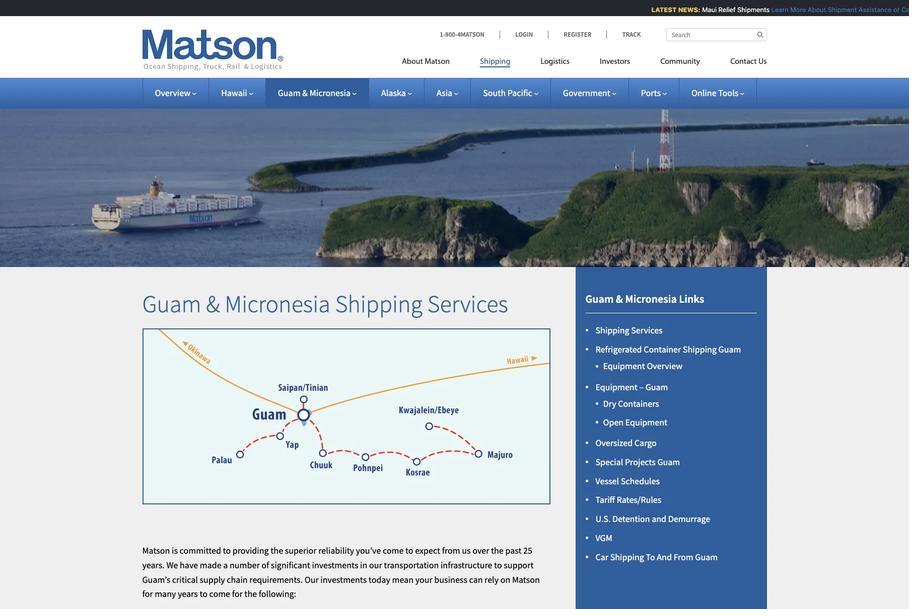Task type: vqa. For each thing, say whether or not it's contained in the screenshot.
or
yes



Task type: describe. For each thing, give the bounding box(es) containing it.
to up the a
[[223, 545, 231, 557]]

on
[[500, 574, 510, 586]]

shipments
[[732, 6, 764, 14]]

refrigerated container shipping guam link
[[596, 344, 741, 356]]

or
[[888, 6, 894, 14]]

maui
[[697, 6, 711, 14]]

track link
[[607, 30, 641, 39]]

projects
[[625, 457, 656, 468]]

& for guam & micronesia shipping services
[[206, 289, 220, 319]]

committed
[[180, 545, 221, 557]]

alaska
[[381, 87, 406, 99]]

infrastructure
[[441, 560, 492, 572]]

Search search field
[[666, 28, 767, 41]]

can
[[469, 574, 483, 586]]

matson containership sailing for guam shipping service. image
[[0, 93, 909, 267]]

800-
[[445, 30, 457, 39]]

1 vertical spatial investments
[[320, 574, 367, 586]]

community link
[[645, 53, 715, 74]]

learn more about shipment assistance or cont link
[[766, 6, 909, 14]]

shipping inside top menu navigation
[[480, 58, 510, 66]]

dry
[[603, 398, 616, 410]]

latest news: maui relief shipments learn more about shipment assistance or cont
[[646, 6, 909, 14]]

links
[[679, 292, 704, 306]]

guam & micronesia shipping services
[[142, 289, 508, 319]]

special
[[596, 457, 623, 468]]

oversized
[[596, 438, 633, 449]]

business
[[434, 574, 467, 586]]

4matson
[[457, 30, 484, 39]]

have
[[180, 560, 198, 572]]

containers
[[618, 398, 659, 410]]

open equipment
[[603, 417, 667, 428]]

us
[[758, 58, 767, 66]]

equipment overview link
[[603, 361, 682, 372]]

equipment – guam link
[[596, 382, 668, 393]]

government
[[563, 87, 610, 99]]

cargo
[[634, 438, 657, 449]]

top menu navigation
[[402, 53, 767, 74]]

shipping services
[[596, 325, 663, 337]]

chain
[[227, 574, 248, 586]]

relief
[[713, 6, 730, 14]]

equipment for equipment – guam
[[596, 382, 637, 393]]

car shipping to and from guam link
[[596, 552, 718, 563]]

car
[[596, 552, 608, 563]]

2 horizontal spatial the
[[491, 545, 504, 557]]

open
[[603, 417, 624, 428]]

government link
[[563, 87, 616, 99]]

guam & micronesia link
[[278, 87, 357, 99]]

to
[[646, 552, 655, 563]]

1-800-4matson link
[[440, 30, 500, 39]]

online
[[691, 87, 716, 99]]

1 horizontal spatial the
[[271, 545, 283, 557]]

vgm link
[[596, 533, 612, 544]]

you've
[[356, 545, 381, 557]]

our
[[369, 560, 382, 572]]

requirements.
[[249, 574, 303, 586]]

to up 'transportation'
[[405, 545, 413, 557]]

significant
[[271, 560, 310, 572]]

equipment overview
[[603, 361, 682, 372]]

services inside guam & micronesia links section
[[631, 325, 663, 337]]

car shipping to and from guam
[[596, 552, 718, 563]]

tariff
[[596, 495, 615, 506]]

assistance
[[853, 6, 886, 14]]

refrigerated container shipping guam
[[596, 344, 741, 356]]

critical
[[172, 574, 198, 586]]

rates/rules
[[617, 495, 661, 506]]

2 for from the left
[[232, 589, 243, 601]]

past
[[505, 545, 521, 557]]

investors
[[600, 58, 630, 66]]

track
[[622, 30, 641, 39]]

dry containers
[[603, 398, 659, 410]]

& for guam & micronesia
[[302, 87, 308, 99]]

demurrage
[[668, 514, 710, 525]]

tariff rates/rules link
[[596, 495, 661, 506]]

rely
[[485, 574, 499, 586]]

hawaii link
[[221, 87, 253, 99]]

map guam image
[[142, 329, 550, 505]]

equipment – guam
[[596, 382, 668, 393]]

login
[[515, 30, 533, 39]]

1-
[[440, 30, 445, 39]]

is
[[172, 545, 178, 557]]

register
[[564, 30, 591, 39]]

matson is committed to providing the superior reliability you've come to expect from us over the past 25 years. we have made a number of significant investments in our transportation infrastructure to support guam's critical supply chain requirements. our investments today mean your business can rely on matson for many years to come for the following:
[[142, 545, 540, 601]]

pacific
[[508, 87, 532, 99]]

guam's
[[142, 574, 170, 586]]

us
[[462, 545, 471, 557]]

contact us link
[[715, 53, 767, 74]]

about matson
[[402, 58, 450, 66]]

vgm
[[596, 533, 612, 544]]

and
[[652, 514, 666, 525]]

oversized cargo link
[[596, 438, 657, 449]]



Task type: locate. For each thing, give the bounding box(es) containing it.
tools
[[718, 87, 738, 99]]

for
[[142, 589, 153, 601], [232, 589, 243, 601]]

overview
[[155, 87, 190, 99], [647, 361, 682, 372]]

1 horizontal spatial matson
[[425, 58, 450, 66]]

1 horizontal spatial &
[[302, 87, 308, 99]]

providing
[[233, 545, 269, 557]]

micronesia for guam & micronesia links
[[625, 292, 677, 306]]

1 horizontal spatial services
[[631, 325, 663, 337]]

years.
[[142, 560, 165, 572]]

1 vertical spatial services
[[631, 325, 663, 337]]

support
[[504, 560, 534, 572]]

come up 'transportation'
[[383, 545, 404, 557]]

0 vertical spatial overview
[[155, 87, 190, 99]]

0 vertical spatial investments
[[312, 560, 358, 572]]

more
[[785, 6, 801, 14]]

supply
[[200, 574, 225, 586]]

come
[[383, 545, 404, 557], [209, 589, 230, 601]]

the down chain
[[244, 589, 257, 601]]

oversized cargo
[[596, 438, 657, 449]]

mean
[[392, 574, 413, 586]]

0 vertical spatial come
[[383, 545, 404, 557]]

ports link
[[641, 87, 667, 99]]

0 horizontal spatial come
[[209, 589, 230, 601]]

logistics
[[541, 58, 570, 66]]

0 horizontal spatial about
[[402, 58, 423, 66]]

u.s. detention and demurrage link
[[596, 514, 710, 525]]

shipping link
[[465, 53, 525, 74]]

expect
[[415, 545, 440, 557]]

1 horizontal spatial for
[[232, 589, 243, 601]]

1 for from the left
[[142, 589, 153, 601]]

logistics link
[[525, 53, 585, 74]]

to right years
[[200, 589, 207, 601]]

None search field
[[666, 28, 767, 41]]

of
[[261, 560, 269, 572]]

0 horizontal spatial for
[[142, 589, 153, 601]]

following:
[[259, 589, 296, 601]]

for down guam's
[[142, 589, 153, 601]]

search image
[[757, 31, 763, 38]]

the up significant
[[271, 545, 283, 557]]

number
[[230, 560, 260, 572]]

0 vertical spatial equipment
[[603, 361, 645, 372]]

1 vertical spatial about
[[402, 58, 423, 66]]

0 horizontal spatial services
[[427, 289, 508, 319]]

south pacific link
[[483, 87, 538, 99]]

2 vertical spatial equipment
[[625, 417, 667, 428]]

made
[[200, 560, 221, 572]]

overview inside guam & micronesia links section
[[647, 361, 682, 372]]

micronesia inside section
[[625, 292, 677, 306]]

2 horizontal spatial &
[[616, 292, 623, 306]]

reliability
[[318, 545, 354, 557]]

the
[[271, 545, 283, 557], [491, 545, 504, 557], [244, 589, 257, 601]]

to
[[223, 545, 231, 557], [405, 545, 413, 557], [494, 560, 502, 572], [200, 589, 207, 601]]

guam & micronesia links
[[585, 292, 704, 306]]

open equipment link
[[603, 417, 667, 428]]

detention
[[612, 514, 650, 525]]

blue matson logo with ocean, shipping, truck, rail and logistics written beneath it. image
[[142, 30, 283, 71]]

matson up years.
[[142, 545, 170, 557]]

a
[[223, 560, 228, 572]]

many
[[155, 589, 176, 601]]

shipment
[[822, 6, 851, 14]]

equipment down refrigerated
[[603, 361, 645, 372]]

0 horizontal spatial the
[[244, 589, 257, 601]]

years
[[178, 589, 198, 601]]

asia
[[437, 87, 452, 99]]

vessel schedules
[[596, 476, 660, 487]]

community
[[660, 58, 700, 66]]

u.s. detention and demurrage
[[596, 514, 710, 525]]

0 vertical spatial about
[[802, 6, 821, 14]]

about matson link
[[402, 53, 465, 74]]

2 vertical spatial matson
[[512, 574, 540, 586]]

matson inside top menu navigation
[[425, 58, 450, 66]]

vessel schedules link
[[596, 476, 660, 487]]

from
[[442, 545, 460, 557]]

the left past on the bottom
[[491, 545, 504, 557]]

asia link
[[437, 87, 458, 99]]

special projects guam
[[596, 457, 680, 468]]

superior
[[285, 545, 317, 557]]

1 vertical spatial come
[[209, 589, 230, 601]]

learn
[[766, 6, 783, 14]]

u.s.
[[596, 514, 611, 525]]

south pacific
[[483, 87, 532, 99]]

for down chain
[[232, 589, 243, 601]]

tariff rates/rules
[[596, 495, 661, 506]]

about up alaska link
[[402, 58, 423, 66]]

micronesia for guam & micronesia
[[310, 87, 351, 99]]

investments down in
[[320, 574, 367, 586]]

register link
[[548, 30, 607, 39]]

&
[[302, 87, 308, 99], [206, 289, 220, 319], [616, 292, 623, 306]]

equipment down containers in the bottom right of the page
[[625, 417, 667, 428]]

our
[[305, 574, 319, 586]]

container
[[644, 344, 681, 356]]

investments down the reliability
[[312, 560, 358, 572]]

from
[[674, 552, 693, 563]]

1 vertical spatial overview
[[647, 361, 682, 372]]

guam & micronesia
[[278, 87, 351, 99]]

1 vertical spatial equipment
[[596, 382, 637, 393]]

vessel
[[596, 476, 619, 487]]

equipment up 'dry'
[[596, 382, 637, 393]]

guam & micronesia links section
[[563, 267, 779, 610]]

come down supply
[[209, 589, 230, 601]]

about
[[802, 6, 821, 14], [402, 58, 423, 66]]

2 horizontal spatial matson
[[512, 574, 540, 586]]

micronesia for guam & micronesia shipping services
[[225, 289, 330, 319]]

ports
[[641, 87, 661, 99]]

0 horizontal spatial &
[[206, 289, 220, 319]]

about inside top menu navigation
[[402, 58, 423, 66]]

equipment
[[603, 361, 645, 372], [596, 382, 637, 393], [625, 417, 667, 428]]

0 vertical spatial services
[[427, 289, 508, 319]]

1 horizontal spatial about
[[802, 6, 821, 14]]

matson down 1-
[[425, 58, 450, 66]]

news:
[[673, 6, 695, 14]]

refrigerated
[[596, 344, 642, 356]]

transportation
[[384, 560, 439, 572]]

guam image
[[297, 393, 410, 506], [297, 410, 410, 523], [421, 420, 534, 533], [273, 430, 386, 544], [316, 447, 429, 561], [473, 447, 586, 561], [231, 450, 345, 563], [358, 450, 471, 564], [410, 455, 524, 568]]

and
[[657, 552, 672, 563]]

1 vertical spatial matson
[[142, 545, 170, 557]]

hawaii
[[221, 87, 247, 99]]

1 horizontal spatial come
[[383, 545, 404, 557]]

1 horizontal spatial overview
[[647, 361, 682, 372]]

matson down support
[[512, 574, 540, 586]]

0 horizontal spatial matson
[[142, 545, 170, 557]]

investors link
[[585, 53, 645, 74]]

–
[[639, 382, 644, 393]]

& inside section
[[616, 292, 623, 306]]

about right more
[[802, 6, 821, 14]]

0 horizontal spatial overview
[[155, 87, 190, 99]]

equipment for equipment overview
[[603, 361, 645, 372]]

services
[[427, 289, 508, 319], [631, 325, 663, 337]]

0 vertical spatial matson
[[425, 58, 450, 66]]

& for guam & micronesia links
[[616, 292, 623, 306]]

to up rely
[[494, 560, 502, 572]]

contact
[[730, 58, 757, 66]]

we
[[166, 560, 178, 572]]

latest
[[646, 6, 671, 14]]



